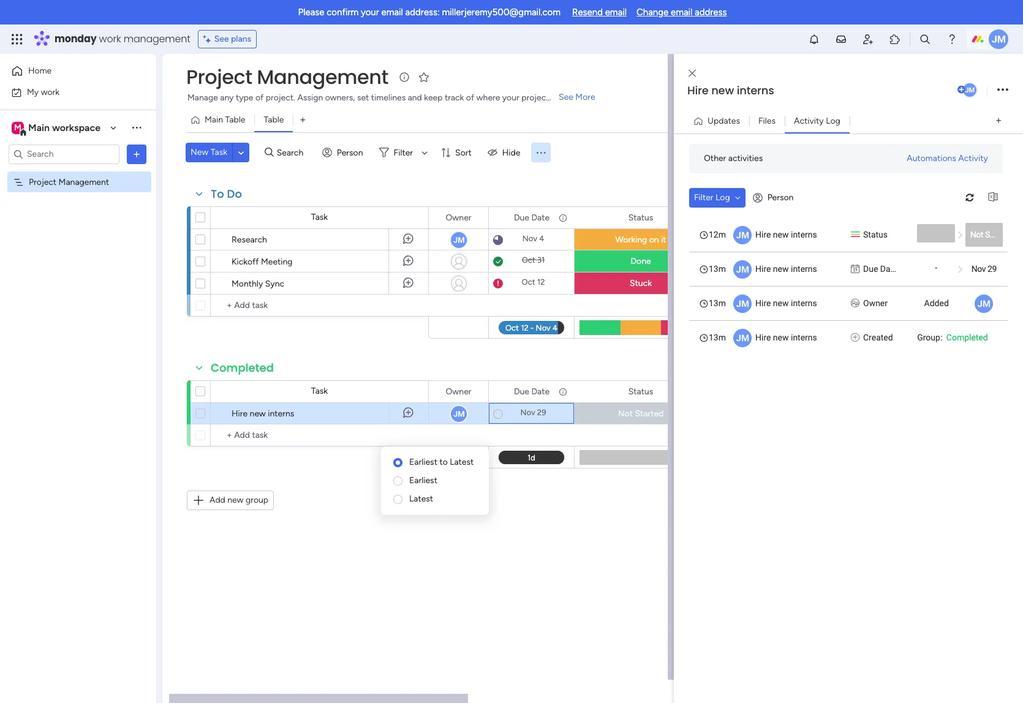 Task type: vqa. For each thing, say whether or not it's contained in the screenshot.
v2 board relation small image
no



Task type: describe. For each thing, give the bounding box(es) containing it.
13m for created
[[709, 332, 726, 342]]

Hire new interns field
[[684, 83, 955, 99]]

hire new interns inside 'field'
[[687, 83, 774, 98]]

Project Management field
[[183, 63, 391, 91]]

1 horizontal spatial not
[[970, 229, 983, 239]]

added
[[924, 298, 949, 308]]

group:
[[917, 332, 942, 342]]

timelines
[[371, 93, 406, 103]]

add
[[210, 495, 225, 505]]

1 vertical spatial 29
[[537, 408, 546, 417]]

earliest to latest
[[409, 457, 474, 467]]

add to favorites image
[[418, 71, 430, 83]]

hire for created
[[755, 332, 771, 342]]

email for resend email
[[605, 7, 627, 18]]

oct for done
[[522, 255, 535, 265]]

kickoff meeting
[[232, 257, 293, 267]]

more
[[575, 92, 595, 102]]

filter for filter
[[394, 147, 413, 158]]

angle down image
[[238, 148, 244, 157]]

files button
[[749, 111, 785, 131]]

list box containing 12m
[[689, 217, 1011, 354]]

type
[[236, 93, 253, 103]]

monday work management
[[55, 32, 190, 46]]

due for completed
[[514, 386, 529, 397]]

new inside "hire new interns" 'field'
[[711, 83, 734, 98]]

angle down image
[[735, 193, 740, 202]]

workspace options image
[[130, 121, 143, 134]]

it
[[661, 235, 666, 245]]

close image
[[689, 69, 696, 78]]

Completed field
[[208, 360, 277, 376]]

hire new interns for due date
[[755, 264, 817, 274]]

confirm
[[327, 7, 359, 18]]

task for to do
[[311, 212, 328, 222]]

0 horizontal spatial person
[[337, 147, 363, 158]]

13m for owner
[[709, 298, 726, 308]]

project management list box
[[0, 169, 156, 358]]

track
[[445, 93, 464, 103]]

kickoff
[[232, 257, 259, 267]]

address
[[695, 7, 727, 18]]

0 vertical spatial project
[[186, 63, 252, 91]]

add new group button
[[187, 491, 274, 510]]

management
[[124, 32, 190, 46]]

my work button
[[7, 82, 132, 102]]

add view image
[[996, 116, 1001, 126]]

hire new interns for created
[[755, 332, 817, 342]]

set
[[357, 93, 369, 103]]

owner inside 'list box'
[[863, 298, 888, 308]]

help image
[[946, 33, 958, 45]]

1 horizontal spatial completed
[[946, 332, 988, 342]]

task inside button
[[211, 147, 227, 157]]

owner field for to do
[[443, 211, 474, 225]]

new inside add new group button
[[227, 495, 243, 505]]

dapulse date column image
[[851, 262, 859, 275]]

email for change email address
[[671, 7, 692, 18]]

group
[[246, 495, 268, 505]]

menu image
[[535, 146, 547, 159]]

Search in workspace field
[[26, 147, 102, 161]]

status field for completed
[[625, 385, 656, 398]]

other
[[704, 153, 726, 164]]

column information image for to do
[[558, 213, 568, 223]]

meeting
[[261, 257, 293, 267]]

due date field for to do
[[511, 211, 553, 225]]

select product image
[[11, 33, 23, 45]]

group: completed
[[917, 332, 988, 342]]

new task
[[191, 147, 227, 157]]

monthly
[[232, 279, 263, 289]]

see more
[[559, 92, 595, 102]]

new
[[191, 147, 208, 157]]

1 horizontal spatial project management
[[186, 63, 388, 91]]

1 horizontal spatial person
[[767, 192, 794, 203]]

12
[[537, 278, 545, 287]]

hire for due date
[[755, 264, 771, 274]]

show board description image
[[397, 71, 412, 83]]

m
[[14, 122, 21, 133]]

interns for due date
[[791, 264, 817, 274]]

other activities
[[704, 153, 763, 164]]

hire new interns for status
[[755, 229, 817, 239]]

log for activity log
[[826, 115, 840, 126]]

owners,
[[325, 93, 355, 103]]

sync
[[265, 279, 284, 289]]

4
[[539, 234, 544, 243]]

to
[[211, 186, 224, 202]]

inbox image
[[835, 33, 847, 45]]

0 vertical spatial person button
[[317, 143, 370, 162]]

please
[[298, 7, 324, 18]]

plans
[[231, 34, 251, 44]]

v2 done deadline image
[[493, 256, 503, 267]]

arrow down image
[[417, 145, 432, 160]]

change email address link
[[637, 7, 727, 18]]

export to excel image
[[983, 193, 1003, 202]]

assign
[[297, 93, 323, 103]]

due date for to do
[[514, 212, 550, 223]]

1 email from the left
[[381, 7, 403, 18]]

see for see plans
[[214, 34, 229, 44]]

0 horizontal spatial your
[[361, 7, 379, 18]]

log for filter log
[[716, 192, 730, 202]]

oct 31
[[522, 255, 545, 265]]

1 horizontal spatial your
[[502, 93, 519, 103]]

see more link
[[557, 91, 596, 104]]

manage any type of project. assign owners, set timelines and keep track of where your project stands.
[[187, 93, 579, 103]]

project.
[[266, 93, 295, 103]]

filter for filter log
[[694, 192, 713, 202]]

nov 4
[[522, 234, 544, 243]]

filter button
[[374, 143, 432, 162]]

hire for status
[[755, 229, 771, 239]]

hide button
[[483, 143, 528, 162]]

nov for working on it
[[522, 234, 537, 243]]

1 vertical spatial not
[[618, 409, 633, 419]]

interns inside 'field'
[[737, 83, 774, 98]]

updates button
[[689, 111, 749, 131]]

add new group
[[210, 495, 268, 505]]

v2 multiple person column image
[[851, 297, 859, 310]]

+ Add task text field
[[217, 428, 316, 443]]

v2 search image
[[265, 146, 274, 159]]

status for completed
[[628, 386, 653, 397]]

any
[[220, 93, 234, 103]]

oct 12
[[522, 278, 545, 287]]

0 vertical spatial activity
[[794, 115, 824, 126]]

main workspace
[[28, 122, 100, 133]]

dapulse plus image
[[851, 331, 859, 344]]

manage
[[187, 93, 218, 103]]

monthly sync
[[232, 279, 284, 289]]

done
[[631, 256, 651, 266]]

0 horizontal spatial latest
[[409, 494, 433, 504]]

due date field for completed
[[511, 385, 553, 398]]

sort button
[[436, 143, 479, 162]]

hide
[[502, 147, 520, 158]]

1 horizontal spatial activity
[[958, 153, 988, 163]]

automations activity button
[[902, 149, 993, 168]]

completed inside completed field
[[211, 360, 274, 376]]

resend email link
[[572, 7, 627, 18]]

monday
[[55, 32, 97, 46]]

dapulse drag 2 image
[[676, 365, 680, 379]]

sort
[[455, 147, 472, 158]]

due for to do
[[514, 212, 529, 223]]

where
[[476, 93, 500, 103]]

Search field
[[274, 144, 310, 161]]

created
[[863, 332, 893, 342]]

do
[[227, 186, 242, 202]]

workspace
[[52, 122, 100, 133]]

hire inside 'field'
[[687, 83, 709, 98]]



Task type: locate. For each thing, give the bounding box(es) containing it.
main inside workspace selection element
[[28, 122, 50, 133]]

0 horizontal spatial project
[[29, 177, 56, 187]]

completed
[[946, 332, 988, 342], [211, 360, 274, 376]]

0 vertical spatial status field
[[625, 211, 656, 225]]

option
[[0, 171, 156, 173]]

options image
[[997, 82, 1008, 98]]

1 horizontal spatial work
[[99, 32, 121, 46]]

0 vertical spatial earliest
[[409, 457, 437, 467]]

0 vertical spatial started
[[985, 229, 1011, 239]]

project
[[521, 93, 549, 103]]

options image
[[130, 148, 143, 160]]

1 horizontal spatial email
[[605, 7, 627, 18]]

1 horizontal spatial jeremy miller image
[[989, 29, 1008, 49]]

0 horizontal spatial completed
[[211, 360, 274, 376]]

latest right to at the left bottom
[[450, 457, 474, 467]]

0 horizontal spatial management
[[59, 177, 109, 187]]

person right angle down icon on the top right
[[767, 192, 794, 203]]

column information image for completed
[[558, 387, 568, 397]]

activity down "hire new interns" 'field'
[[794, 115, 824, 126]]

2 status field from the top
[[625, 385, 656, 398]]

main
[[205, 115, 223, 125], [28, 122, 50, 133]]

list box
[[689, 217, 1011, 354]]

1 owner field from the top
[[443, 211, 474, 225]]

2 vertical spatial status
[[628, 386, 653, 397]]

1 13m from the top
[[709, 264, 726, 274]]

1 due date field from the top
[[511, 211, 553, 225]]

management up "assign"
[[257, 63, 388, 91]]

email right resend
[[605, 7, 627, 18]]

oct left 31
[[522, 255, 535, 265]]

1 vertical spatial person button
[[748, 188, 801, 207]]

31
[[537, 255, 545, 265]]

1 horizontal spatial table
[[264, 115, 284, 125]]

work for monday
[[99, 32, 121, 46]]

Due Date field
[[511, 211, 553, 225], [511, 385, 553, 398]]

1 vertical spatial status field
[[625, 385, 656, 398]]

1 horizontal spatial main
[[205, 115, 223, 125]]

1 vertical spatial earliest
[[409, 475, 437, 486]]

email left address:
[[381, 7, 403, 18]]

table down any
[[225, 115, 245, 125]]

2 of from the left
[[466, 93, 474, 103]]

my
[[27, 87, 39, 97]]

see inside button
[[214, 34, 229, 44]]

filter log
[[694, 192, 730, 202]]

filter inside popup button
[[394, 147, 413, 158]]

1 vertical spatial status
[[863, 229, 888, 239]]

filter log button
[[689, 188, 745, 207]]

earliest left to at the left bottom
[[409, 457, 437, 467]]

main for main workspace
[[28, 122, 50, 133]]

log
[[826, 115, 840, 126], [716, 192, 730, 202]]

log left angle down icon on the top right
[[716, 192, 730, 202]]

earliest for earliest
[[409, 475, 437, 486]]

2 vertical spatial due
[[514, 386, 529, 397]]

1 vertical spatial activity
[[958, 153, 988, 163]]

1 horizontal spatial project
[[186, 63, 252, 91]]

main table
[[205, 115, 245, 125]]

0 vertical spatial due date
[[514, 212, 550, 223]]

owner field for completed
[[443, 385, 474, 398]]

management inside list box
[[59, 177, 109, 187]]

jeremy miller image right help icon
[[989, 29, 1008, 49]]

2 vertical spatial due date
[[514, 386, 550, 397]]

filter left arrow down image
[[394, 147, 413, 158]]

0 horizontal spatial nov 29
[[520, 408, 546, 417]]

see left plans at the top left of the page
[[214, 34, 229, 44]]

0 horizontal spatial table
[[225, 115, 245, 125]]

person button right angle down icon on the top right
[[748, 188, 801, 207]]

0 vertical spatial owner field
[[443, 211, 474, 225]]

Status field
[[625, 211, 656, 225], [625, 385, 656, 398]]

project management inside project management list box
[[29, 177, 109, 187]]

hire new interns
[[687, 83, 774, 98], [755, 229, 817, 239], [755, 264, 817, 274], [755, 298, 817, 308], [755, 332, 817, 342], [232, 409, 294, 419]]

see left more
[[559, 92, 573, 102]]

refresh image
[[960, 193, 980, 202]]

files
[[758, 115, 776, 126]]

1 horizontal spatial latest
[[450, 457, 474, 467]]

status field for to do
[[625, 211, 656, 225]]

my work
[[27, 87, 59, 97]]

work right monday at the left top of the page
[[99, 32, 121, 46]]

task for completed
[[311, 386, 328, 396]]

1 horizontal spatial not started
[[970, 229, 1011, 239]]

research
[[232, 235, 267, 245]]

0 horizontal spatial of
[[255, 93, 264, 103]]

earliest down earliest to latest
[[409, 475, 437, 486]]

0 horizontal spatial person button
[[317, 143, 370, 162]]

change
[[637, 7, 668, 18]]

main inside button
[[205, 115, 223, 125]]

working on it
[[615, 235, 666, 245]]

activity log button
[[785, 111, 850, 131]]

Owner field
[[443, 211, 474, 225], [443, 385, 474, 398]]

your right confirm
[[361, 7, 379, 18]]

0 vertical spatial person
[[337, 147, 363, 158]]

12m
[[709, 229, 726, 239]]

2 column information image from the top
[[558, 387, 568, 397]]

to do
[[211, 186, 242, 202]]

activity log
[[794, 115, 840, 126]]

1 vertical spatial owner field
[[443, 385, 474, 398]]

1 vertical spatial due date
[[863, 264, 898, 274]]

project management down search in workspace field
[[29, 177, 109, 187]]

due
[[514, 212, 529, 223], [863, 264, 878, 274], [514, 386, 529, 397]]

0 vertical spatial 13m
[[709, 264, 726, 274]]

date for completed
[[531, 386, 550, 397]]

0 vertical spatial not
[[970, 229, 983, 239]]

due date for completed
[[514, 386, 550, 397]]

management down search in workspace field
[[59, 177, 109, 187]]

of right track
[[466, 93, 474, 103]]

main for main table
[[205, 115, 223, 125]]

person left the filter popup button
[[337, 147, 363, 158]]

0 vertical spatial due date field
[[511, 211, 553, 225]]

1 vertical spatial jeremy miller image
[[962, 82, 978, 98]]

main down manage
[[205, 115, 223, 125]]

task
[[211, 147, 227, 157], [311, 212, 328, 222], [311, 386, 328, 396]]

0 vertical spatial task
[[211, 147, 227, 157]]

1 horizontal spatial of
[[466, 93, 474, 103]]

person button
[[317, 143, 370, 162], [748, 188, 801, 207]]

email
[[381, 7, 403, 18], [605, 7, 627, 18], [671, 7, 692, 18]]

2 vertical spatial 13m
[[709, 332, 726, 342]]

owner for completed
[[446, 386, 471, 397]]

stands.
[[551, 93, 579, 103]]

1 vertical spatial date
[[880, 264, 898, 274]]

see for see more
[[559, 92, 573, 102]]

0 vertical spatial status
[[628, 212, 653, 223]]

0 vertical spatial jeremy miller image
[[989, 29, 1008, 49]]

add view image
[[300, 115, 305, 125]]

+ Add task text field
[[217, 298, 316, 313]]

main table button
[[186, 110, 254, 130]]

1 column information image from the top
[[558, 213, 568, 223]]

work inside button
[[41, 87, 59, 97]]

1 vertical spatial your
[[502, 93, 519, 103]]

nov 29
[[971, 264, 997, 274], [520, 408, 546, 417]]

13m for due date
[[709, 264, 726, 274]]

3 13m from the top
[[709, 332, 726, 342]]

table
[[225, 115, 245, 125], [264, 115, 284, 125]]

0 vertical spatial see
[[214, 34, 229, 44]]

workspace image
[[12, 121, 24, 134]]

due inside 'list box'
[[863, 264, 878, 274]]

your right where
[[502, 93, 519, 103]]

0 vertical spatial column information image
[[558, 213, 568, 223]]

2 email from the left
[[605, 7, 627, 18]]

work
[[99, 32, 121, 46], [41, 87, 59, 97]]

jeremy miller image
[[989, 29, 1008, 49], [962, 82, 978, 98]]

resend email
[[572, 7, 627, 18]]

1 table from the left
[[225, 115, 245, 125]]

updates
[[708, 115, 740, 126]]

oct left 12
[[522, 278, 535, 287]]

search everything image
[[919, 33, 931, 45]]

table inside button
[[225, 115, 245, 125]]

1 vertical spatial project
[[29, 177, 56, 187]]

activity up refresh icon
[[958, 153, 988, 163]]

automations activity
[[907, 153, 988, 163]]

interns for owner
[[791, 298, 817, 308]]

1 vertical spatial person
[[767, 192, 794, 203]]

2 vertical spatial owner
[[446, 386, 471, 397]]

1 vertical spatial not started
[[618, 409, 664, 419]]

2 table from the left
[[264, 115, 284, 125]]

0 vertical spatial filter
[[394, 147, 413, 158]]

your
[[361, 7, 379, 18], [502, 93, 519, 103]]

nov for not started
[[520, 408, 535, 417]]

1 vertical spatial completed
[[211, 360, 274, 376]]

invite members image
[[862, 33, 874, 45]]

0 vertical spatial not started
[[970, 229, 1011, 239]]

29
[[988, 264, 997, 274], [537, 408, 546, 417]]

see
[[214, 34, 229, 44], [559, 92, 573, 102]]

keep
[[424, 93, 443, 103]]

change email address
[[637, 7, 727, 18]]

not started
[[970, 229, 1011, 239], [618, 409, 664, 419]]

project down search in workspace field
[[29, 177, 56, 187]]

oct for stuck
[[522, 278, 535, 287]]

0 horizontal spatial main
[[28, 122, 50, 133]]

hire for owner
[[755, 298, 771, 308]]

see plans
[[214, 34, 251, 44]]

1 vertical spatial filter
[[694, 192, 713, 202]]

2 owner field from the top
[[443, 385, 474, 398]]

1 status field from the top
[[625, 211, 656, 225]]

1 vertical spatial column information image
[[558, 387, 568, 397]]

project up any
[[186, 63, 252, 91]]

1 horizontal spatial log
[[826, 115, 840, 126]]

table button
[[254, 110, 293, 130]]

1 vertical spatial management
[[59, 177, 109, 187]]

resend
[[572, 7, 603, 18]]

1 vertical spatial owner
[[863, 298, 888, 308]]

0 vertical spatial nov 29
[[971, 264, 997, 274]]

interns
[[737, 83, 774, 98], [791, 229, 817, 239], [791, 264, 817, 274], [791, 298, 817, 308], [791, 332, 817, 342], [268, 409, 294, 419]]

date
[[531, 212, 550, 223], [880, 264, 898, 274], [531, 386, 550, 397]]

dapulse addbtn image
[[957, 86, 965, 94]]

interns for created
[[791, 332, 817, 342]]

1 vertical spatial see
[[559, 92, 573, 102]]

owner for to do
[[446, 212, 471, 223]]

on
[[649, 235, 659, 245]]

address:
[[405, 7, 440, 18]]

1 vertical spatial due date field
[[511, 385, 553, 398]]

column information image
[[558, 213, 568, 223], [558, 387, 568, 397]]

29 inside 'list box'
[[988, 264, 997, 274]]

of right 'type'
[[255, 93, 264, 103]]

person button right search field
[[317, 143, 370, 162]]

activities
[[728, 153, 763, 164]]

stuck
[[630, 278, 652, 289]]

table inside button
[[264, 115, 284, 125]]

millerjeremy500@gmail.com
[[442, 7, 561, 18]]

0 horizontal spatial not
[[618, 409, 633, 419]]

0 vertical spatial due
[[514, 212, 529, 223]]

email right change at the right top of page
[[671, 7, 692, 18]]

earliest for earliest to latest
[[409, 457, 437, 467]]

0 vertical spatial date
[[531, 212, 550, 223]]

new
[[711, 83, 734, 98], [773, 229, 789, 239], [773, 264, 789, 274], [773, 298, 789, 308], [773, 332, 789, 342], [250, 409, 266, 419], [227, 495, 243, 505]]

see plans button
[[198, 30, 257, 48]]

workspace selection element
[[12, 120, 102, 136]]

new task button
[[186, 143, 232, 162]]

filter inside button
[[694, 192, 713, 202]]

owner
[[446, 212, 471, 223], [863, 298, 888, 308], [446, 386, 471, 397]]

of
[[255, 93, 264, 103], [466, 93, 474, 103]]

1 vertical spatial oct
[[522, 278, 535, 287]]

filter
[[394, 147, 413, 158], [694, 192, 713, 202]]

home button
[[7, 61, 132, 81]]

hire new interns for owner
[[755, 298, 817, 308]]

0 horizontal spatial jeremy miller image
[[962, 82, 978, 98]]

date for to do
[[531, 212, 550, 223]]

hire
[[687, 83, 709, 98], [755, 229, 771, 239], [755, 264, 771, 274], [755, 298, 771, 308], [755, 332, 771, 342], [232, 409, 248, 419]]

3 email from the left
[[671, 7, 692, 18]]

1 horizontal spatial 29
[[988, 264, 997, 274]]

0 horizontal spatial activity
[[794, 115, 824, 126]]

project
[[186, 63, 252, 91], [29, 177, 56, 187]]

0 vertical spatial your
[[361, 7, 379, 18]]

1 oct from the top
[[522, 255, 535, 265]]

activity
[[794, 115, 824, 126], [958, 153, 988, 163]]

status
[[628, 212, 653, 223], [863, 229, 888, 239], [628, 386, 653, 397]]

1 vertical spatial nov
[[971, 264, 986, 274]]

1 horizontal spatial filter
[[694, 192, 713, 202]]

working
[[615, 235, 647, 245]]

2 vertical spatial task
[[311, 386, 328, 396]]

2 13m from the top
[[709, 298, 726, 308]]

status for to do
[[628, 212, 653, 223]]

work for my
[[41, 87, 59, 97]]

0 horizontal spatial email
[[381, 7, 403, 18]]

notifications image
[[808, 33, 820, 45]]

0 vertical spatial completed
[[946, 332, 988, 342]]

0 horizontal spatial 29
[[537, 408, 546, 417]]

please confirm your email address: millerjeremy500@gmail.com
[[298, 7, 561, 18]]

0 vertical spatial owner
[[446, 212, 471, 223]]

0 vertical spatial latest
[[450, 457, 474, 467]]

2 oct from the top
[[522, 278, 535, 287]]

1 horizontal spatial nov 29
[[971, 264, 997, 274]]

1 horizontal spatial management
[[257, 63, 388, 91]]

date inside 'list box'
[[880, 264, 898, 274]]

0 horizontal spatial not started
[[618, 409, 664, 419]]

project management up project.
[[186, 63, 388, 91]]

filter left angle down icon on the top right
[[694, 192, 713, 202]]

latest down earliest to latest
[[409, 494, 433, 504]]

due date inside 'list box'
[[863, 264, 898, 274]]

0 vertical spatial 29
[[988, 264, 997, 274]]

1 vertical spatial nov 29
[[520, 408, 546, 417]]

To Do field
[[208, 186, 245, 202]]

2 vertical spatial nov
[[520, 408, 535, 417]]

2 earliest from the top
[[409, 475, 437, 486]]

1 of from the left
[[255, 93, 264, 103]]

0 vertical spatial management
[[257, 63, 388, 91]]

latest
[[450, 457, 474, 467], [409, 494, 433, 504]]

1 earliest from the top
[[409, 457, 437, 467]]

work right "my" on the left of page
[[41, 87, 59, 97]]

2 due date field from the top
[[511, 385, 553, 398]]

project inside project management list box
[[29, 177, 56, 187]]

interns for status
[[791, 229, 817, 239]]

status inside 'list box'
[[863, 229, 888, 239]]

1 horizontal spatial person button
[[748, 188, 801, 207]]

home
[[28, 66, 52, 76]]

1 vertical spatial started
[[635, 409, 664, 419]]

0 horizontal spatial see
[[214, 34, 229, 44]]

and
[[408, 93, 422, 103]]

main right workspace "image"
[[28, 122, 50, 133]]

automations
[[907, 153, 956, 163]]

apps image
[[889, 33, 901, 45]]

1 vertical spatial task
[[311, 212, 328, 222]]

v2 overdue deadline image
[[493, 278, 503, 289]]

1 vertical spatial log
[[716, 192, 730, 202]]

table down project.
[[264, 115, 284, 125]]

1 vertical spatial 13m
[[709, 298, 726, 308]]

log down "hire new interns" 'field'
[[826, 115, 840, 126]]

jeremy miller image left options icon
[[962, 82, 978, 98]]

oct
[[522, 255, 535, 265], [522, 278, 535, 287]]



